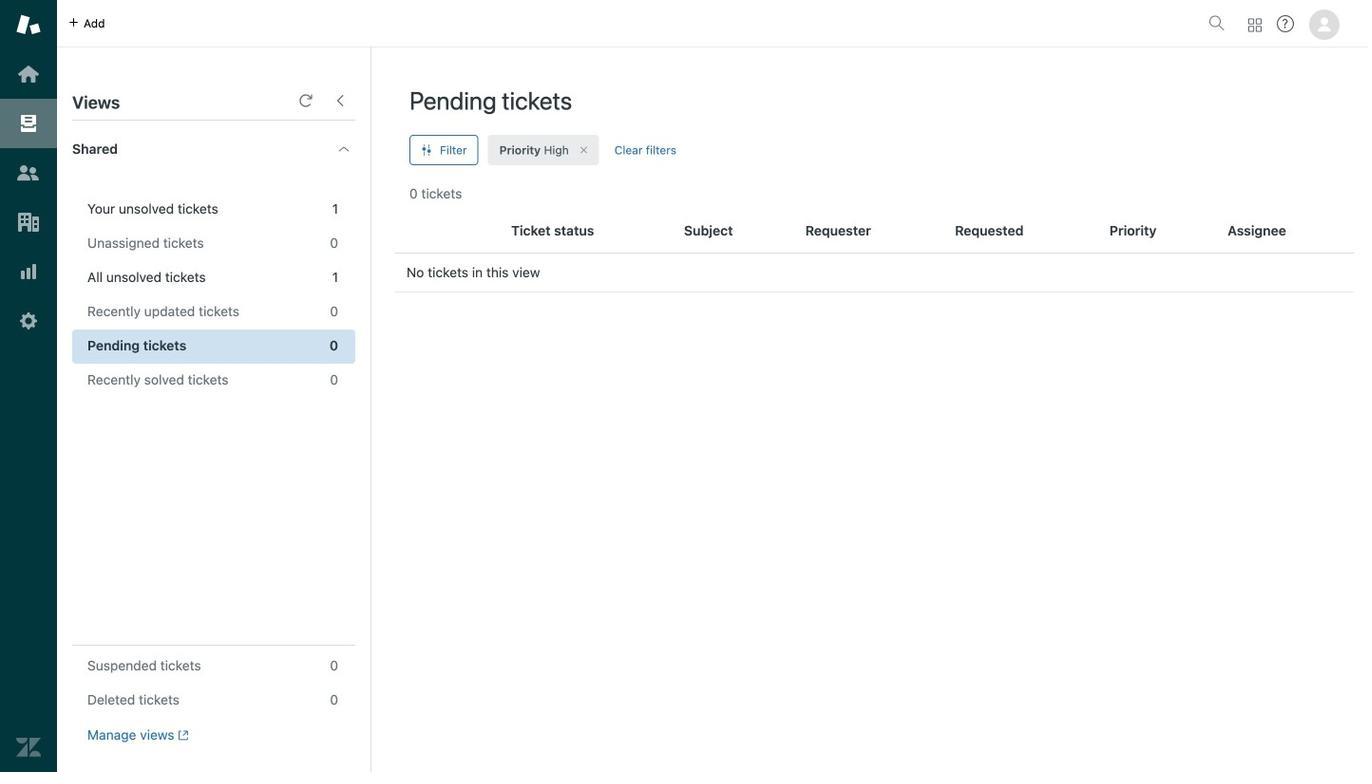 Task type: locate. For each thing, give the bounding box(es) containing it.
get help image
[[1277, 15, 1294, 32]]

zendesk products image
[[1249, 19, 1262, 32]]

organizations image
[[16, 210, 41, 235]]

views image
[[16, 111, 41, 136]]

heading
[[57, 121, 371, 178]]

customers image
[[16, 161, 41, 185]]

admin image
[[16, 309, 41, 334]]

reporting image
[[16, 259, 41, 284]]

main element
[[0, 0, 57, 773]]

opens in a new tab image
[[174, 730, 189, 741]]



Task type: describe. For each thing, give the bounding box(es) containing it.
hide panel views image
[[333, 93, 348, 108]]

refresh views pane image
[[298, 93, 314, 108]]

get started image
[[16, 62, 41, 86]]

zendesk support image
[[16, 12, 41, 37]]

zendesk image
[[16, 736, 41, 760]]

remove image
[[579, 144, 590, 156]]



Task type: vqa. For each thing, say whether or not it's contained in the screenshot.
heading
yes



